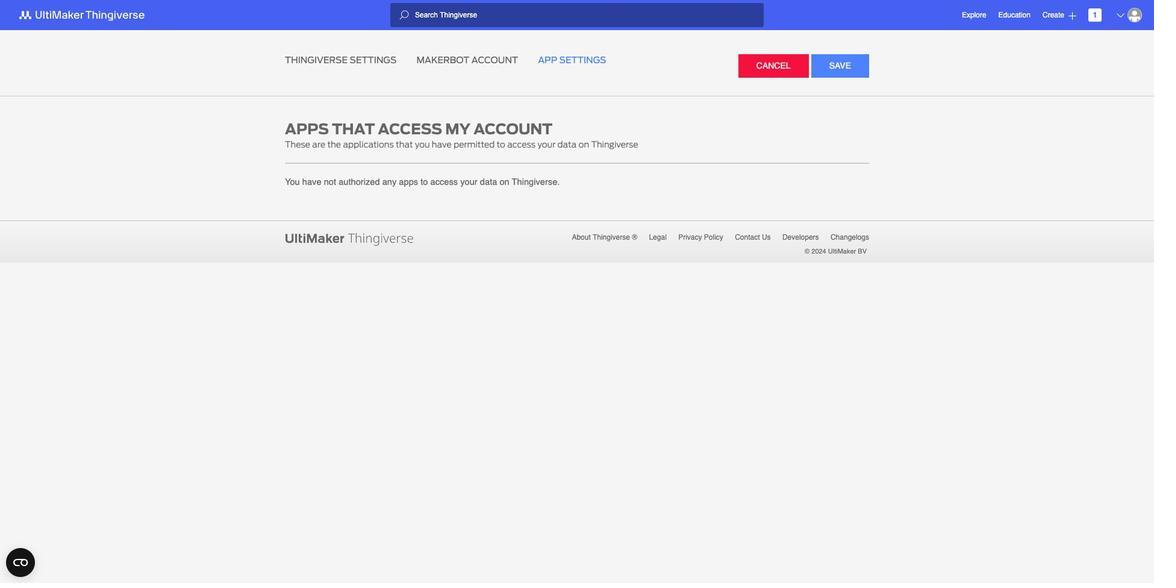 Task type: describe. For each thing, give the bounding box(es) containing it.
changelogs © 2024 ultimaker bv
[[805, 233, 869, 256]]

app settings
[[538, 54, 606, 66]]

ultimaker bv link
[[828, 248, 867, 256]]

create
[[1043, 11, 1064, 19]]

app settings link
[[538, 54, 606, 66]]

settings for thingiverse settings
[[350, 54, 397, 66]]

your inside apps that access my account these are the applications that you have permitted to access your data on thingiverse
[[538, 139, 555, 149]]

1 vertical spatial have
[[302, 177, 321, 186]]

©
[[805, 248, 810, 256]]

permitted
[[454, 139, 495, 149]]

the
[[327, 139, 341, 149]]

you have not authorized any apps to access your data on thingiverse.
[[285, 177, 560, 186]]

you
[[285, 177, 300, 186]]

access
[[378, 118, 442, 139]]

developers link
[[782, 232, 819, 244]]

avatar image
[[1128, 8, 1142, 22]]

0 vertical spatial thingiverse
[[285, 54, 348, 66]]

explore
[[962, 11, 986, 19]]

cancel link
[[738, 54, 809, 77]]

applications
[[343, 139, 394, 149]]

changelogs
[[831, 233, 869, 242]]

settings for app settings
[[559, 54, 606, 66]]

contact us link
[[735, 232, 771, 244]]

contact us
[[735, 233, 771, 242]]

plusicon image
[[1068, 12, 1076, 20]]

create button
[[1043, 5, 1076, 25]]

are
[[312, 139, 325, 149]]

apps
[[285, 118, 329, 139]]

1 vertical spatial to
[[421, 177, 428, 186]]

save button
[[811, 54, 869, 77]]

on inside apps that access my account these are the applications that you have permitted to access your data on thingiverse
[[579, 139, 589, 149]]

changelogs link
[[831, 232, 869, 244]]

account inside apps that access my account these are the applications that you have permitted to access your data on thingiverse
[[473, 118, 552, 139]]

bv
[[858, 248, 867, 256]]

contact
[[735, 233, 760, 242]]

education
[[998, 11, 1031, 19]]

privacy policy
[[678, 233, 723, 242]]

search control image
[[399, 10, 409, 20]]

®
[[632, 233, 637, 242]]

that
[[396, 139, 413, 149]]

privacy policy link
[[678, 232, 723, 244]]

education link
[[998, 9, 1031, 21]]

you
[[415, 139, 430, 149]]

policy
[[704, 233, 723, 242]]

about
[[572, 233, 591, 242]]

about thingiverse ®
[[572, 233, 637, 242]]

thingiverse.
[[512, 177, 560, 186]]

any
[[382, 177, 396, 186]]

about thingiverse ® link
[[572, 232, 637, 244]]



Task type: vqa. For each thing, say whether or not it's contained in the screenshot.
right your
yes



Task type: locate. For each thing, give the bounding box(es) containing it.
us
[[762, 233, 771, 242]]

0 vertical spatial to
[[497, 139, 505, 149]]

0 horizontal spatial access
[[430, 177, 458, 186]]

0 horizontal spatial data
[[480, 177, 497, 186]]

2 vertical spatial thingiverse
[[593, 233, 630, 242]]

account
[[471, 54, 518, 66], [473, 118, 552, 139]]

access
[[507, 139, 536, 149], [430, 177, 458, 186]]

developers
[[782, 233, 819, 242]]

legal link
[[649, 232, 667, 244]]

legal
[[649, 233, 667, 242]]

access up thingiverse.
[[507, 139, 536, 149]]

makerbot account
[[416, 54, 518, 66]]

0 vertical spatial account
[[471, 54, 518, 66]]

thingiverse inside apps that access my account these are the applications that you have permitted to access your data on thingiverse
[[591, 139, 638, 149]]

0 horizontal spatial have
[[302, 177, 321, 186]]

2 settings from the left
[[559, 54, 606, 66]]

1 horizontal spatial on
[[579, 139, 589, 149]]

your up thingiverse.
[[538, 139, 555, 149]]

1 link
[[1088, 8, 1102, 22]]

data down permitted
[[480, 177, 497, 186]]

to inside apps that access my account these are the applications that you have permitted to access your data on thingiverse
[[497, 139, 505, 149]]

1 horizontal spatial to
[[497, 139, 505, 149]]

1 settings from the left
[[350, 54, 397, 66]]

2024
[[811, 248, 826, 256]]

explore button
[[962, 5, 986, 25]]

1 vertical spatial your
[[460, 177, 477, 186]]

on
[[579, 139, 589, 149], [500, 177, 509, 186]]

have right you
[[432, 139, 452, 149]]

1 vertical spatial data
[[480, 177, 497, 186]]

your
[[538, 139, 555, 149], [460, 177, 477, 186]]

1 horizontal spatial settings
[[559, 54, 606, 66]]

app
[[538, 54, 557, 66]]

ultimaker
[[828, 248, 856, 256]]

0 horizontal spatial settings
[[350, 54, 397, 66]]

1 vertical spatial on
[[500, 177, 509, 186]]

1
[[1093, 11, 1097, 19]]

to right apps
[[421, 177, 428, 186]]

account right makerbot
[[471, 54, 518, 66]]

0 horizontal spatial to
[[421, 177, 428, 186]]

1 horizontal spatial access
[[507, 139, 536, 149]]

1 horizontal spatial data
[[557, 139, 577, 149]]

thingiverse settings link
[[285, 54, 397, 66]]

makerbot logo image
[[12, 8, 159, 22]]

0 vertical spatial your
[[538, 139, 555, 149]]

ultimaker logo image
[[285, 232, 417, 246]]

access right apps
[[430, 177, 458, 186]]

0 vertical spatial access
[[507, 139, 536, 149]]

0 horizontal spatial your
[[460, 177, 477, 186]]

these
[[285, 139, 310, 149]]

Search Thingiverse text field
[[409, 10, 764, 20]]

to right permitted
[[497, 139, 505, 149]]

1 vertical spatial access
[[430, 177, 458, 186]]

thingiverse
[[285, 54, 348, 66], [591, 139, 638, 149], [593, 233, 630, 242]]

that
[[332, 118, 375, 139]]

0 vertical spatial on
[[579, 139, 589, 149]]

your down permitted
[[460, 177, 477, 186]]

0 horizontal spatial on
[[500, 177, 509, 186]]

access inside apps that access my account these are the applications that you have permitted to access your data on thingiverse
[[507, 139, 536, 149]]

apps that access my account these are the applications that you have permitted to access your data on thingiverse
[[285, 118, 638, 149]]

save
[[829, 61, 851, 70]]

account right the my
[[473, 118, 552, 139]]

1 horizontal spatial your
[[538, 139, 555, 149]]

makerbot account link
[[416, 54, 518, 66]]

1 horizontal spatial have
[[432, 139, 452, 149]]

data
[[557, 139, 577, 149], [480, 177, 497, 186]]

0 vertical spatial data
[[557, 139, 577, 149]]

have left not
[[302, 177, 321, 186]]

data inside apps that access my account these are the applications that you have permitted to access your data on thingiverse
[[557, 139, 577, 149]]

thingiverse settings
[[285, 54, 397, 66]]

apps
[[399, 177, 418, 186]]

open widget image
[[6, 548, 35, 577]]

makerbot
[[416, 54, 469, 66]]

privacy
[[678, 233, 702, 242]]

to
[[497, 139, 505, 149], [421, 177, 428, 186]]

authorized
[[339, 177, 380, 186]]

cancel
[[756, 61, 791, 70]]

not
[[324, 177, 336, 186]]

1 vertical spatial account
[[473, 118, 552, 139]]

have inside apps that access my account these are the applications that you have permitted to access your data on thingiverse
[[432, 139, 452, 149]]

0 vertical spatial have
[[432, 139, 452, 149]]

my
[[445, 118, 470, 139]]

settings
[[350, 54, 397, 66], [559, 54, 606, 66]]

data up thingiverse.
[[557, 139, 577, 149]]

1 vertical spatial thingiverse
[[591, 139, 638, 149]]

have
[[432, 139, 452, 149], [302, 177, 321, 186]]



